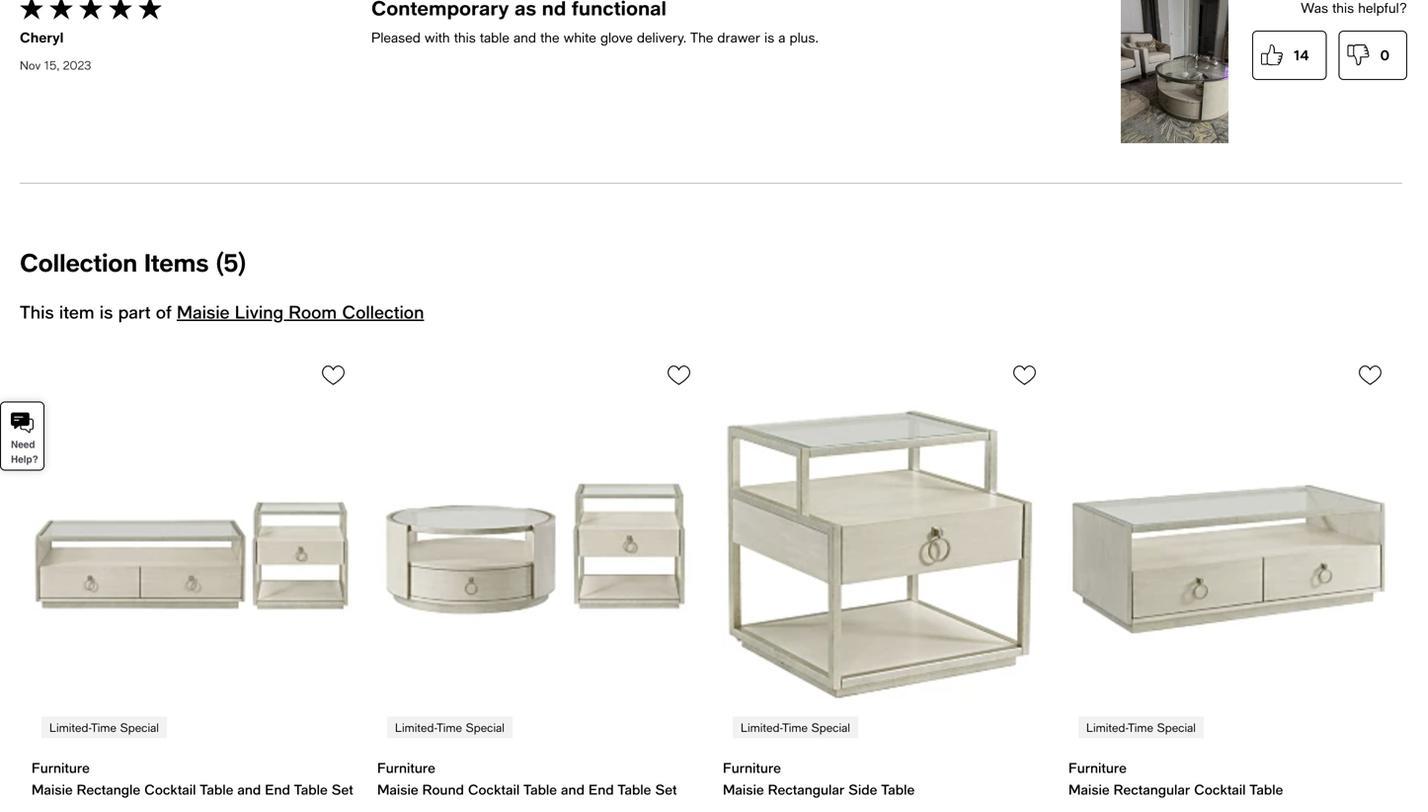 Task type: vqa. For each thing, say whether or not it's contained in the screenshot.
Cocktail to the middle
yes



Task type: locate. For each thing, give the bounding box(es) containing it.
and inside furniture maisie round cocktail table and end table set
[[561, 782, 585, 798]]

6 table from the left
[[1250, 782, 1284, 798]]

table inside the furniture maisie rectangular side table
[[882, 782, 915, 798]]

maisie
[[177, 301, 230, 323], [32, 782, 73, 798], [377, 782, 419, 798], [723, 782, 764, 798], [1069, 782, 1110, 798]]

3 cocktail from the left
[[1195, 782, 1246, 798]]

furniture for furniture maisie rectangular cocktail table
[[1069, 760, 1127, 776]]

cocktail for rectangle
[[144, 782, 196, 798]]

this
[[20, 301, 54, 323]]

set inside furniture maisie round cocktail table and end table set
[[656, 782, 677, 798]]

2 horizontal spatial cocktail
[[1195, 782, 1246, 798]]

1 vertical spatial is
[[100, 301, 113, 323]]

furniture inside furniture maisie rectangle cocktail table and end table set
[[32, 760, 90, 776]]

the
[[691, 29, 714, 45]]

1 vertical spatial collection
[[342, 301, 424, 323]]

rectangular
[[768, 782, 845, 798], [1114, 782, 1191, 798]]

0 horizontal spatial collection
[[20, 247, 137, 277]]

0 vertical spatial is
[[765, 29, 775, 45]]

and inside furniture maisie rectangle cocktail table and end table set
[[237, 782, 261, 798]]

rectangular for side
[[768, 782, 845, 798]]

maisie inside the furniture maisie rectangular side table
[[723, 782, 764, 798]]

furniture for furniture maisie rectangle cocktail table and end table set
[[32, 760, 90, 776]]

1 horizontal spatial rectangular
[[1114, 782, 1191, 798]]

furniture
[[32, 760, 90, 776], [377, 760, 436, 776], [723, 760, 781, 776], [1069, 760, 1127, 776]]

furniture maisie rectangle cocktail table and end table set
[[32, 760, 353, 798]]

2 furniture from the left
[[377, 760, 436, 776]]

cocktail inside furniture maisie rectangular cocktail table
[[1195, 782, 1246, 798]]

cocktail for rectangular
[[1195, 782, 1246, 798]]

1 set from the left
[[332, 782, 353, 798]]

table for furniture maisie rectangular side table
[[882, 782, 915, 798]]

white
[[564, 29, 597, 45]]

need
[[11, 439, 35, 451]]

maisie inside furniture maisie rectangular cocktail table
[[1069, 782, 1110, 798]]

rectangular inside the furniture maisie rectangular side table
[[768, 782, 845, 798]]

table for furniture maisie rectangular cocktail table
[[1250, 782, 1284, 798]]

furniture inside the furniture maisie rectangular side table
[[723, 760, 781, 776]]

furniture inside furniture maisie round cocktail table and end table set
[[377, 760, 436, 776]]

2 horizontal spatial and
[[561, 782, 585, 798]]

1 cocktail from the left
[[144, 782, 196, 798]]

maisie for furniture maisie round cocktail table and end table set
[[377, 782, 419, 798]]

part
[[118, 301, 151, 323]]

is
[[765, 29, 775, 45], [100, 301, 113, 323]]

maisie inside furniture maisie round cocktail table and end table set
[[377, 782, 419, 798]]

review submitted on nov 15, 2023 element
[[20, 55, 348, 75]]

furniture maisie round cocktail table and end table set
[[377, 760, 677, 798]]

of
[[156, 301, 172, 323]]

2 set from the left
[[656, 782, 677, 798]]

maisie for furniture maisie rectangle cocktail table and end table set
[[32, 782, 73, 798]]

set
[[332, 782, 353, 798], [656, 782, 677, 798]]

set inside furniture maisie rectangle cocktail table and end table set
[[332, 782, 353, 798]]

collection right room
[[342, 301, 424, 323]]

and for furniture maisie round cocktail table and end table set
[[561, 782, 585, 798]]

cocktail inside furniture maisie rectangle cocktail table and end table set
[[144, 782, 196, 798]]

0 horizontal spatial and
[[237, 782, 261, 798]]

maisie rectangular side table image
[[723, 355, 1045, 749]]

14
[[1294, 47, 1310, 63]]

1 horizontal spatial cocktail
[[468, 782, 520, 798]]

is left part
[[100, 301, 113, 323]]

drawer
[[718, 29, 761, 45]]

3 furniture from the left
[[723, 760, 781, 776]]

0 vertical spatial collection
[[20, 247, 137, 277]]

collection up item
[[20, 247, 137, 277]]

plus.
[[790, 29, 819, 45]]

table
[[200, 782, 234, 798], [294, 782, 328, 798], [524, 782, 557, 798], [618, 782, 652, 798], [882, 782, 915, 798], [1250, 782, 1284, 798]]

4 furniture from the left
[[1069, 760, 1127, 776]]

1 horizontal spatial collection
[[342, 301, 424, 323]]

1 horizontal spatial and
[[514, 29, 536, 45]]

collection items (5)
[[20, 247, 247, 277]]

1 end from the left
[[265, 782, 290, 798]]

need help?
[[11, 439, 38, 465]]

furniture inside furniture maisie rectangular cocktail table
[[1069, 760, 1127, 776]]

end
[[265, 782, 290, 798], [589, 782, 614, 798]]

maisie inside furniture maisie rectangle cocktail table and end table set
[[32, 782, 73, 798]]

end inside furniture maisie round cocktail table and end table set
[[589, 782, 614, 798]]

maisie for furniture maisie rectangular side table
[[723, 782, 764, 798]]

0 horizontal spatial end
[[265, 782, 290, 798]]

maisie for furniture maisie rectangular cocktail table
[[1069, 782, 1110, 798]]

5 table from the left
[[882, 782, 915, 798]]

end inside furniture maisie rectangle cocktail table and end table set
[[265, 782, 290, 798]]

and for furniture maisie rectangle cocktail table and end table set
[[237, 782, 261, 798]]

0 horizontal spatial set
[[332, 782, 353, 798]]

0 horizontal spatial rectangular
[[768, 782, 845, 798]]

1 table from the left
[[200, 782, 234, 798]]

cocktail inside furniture maisie round cocktail table and end table set
[[468, 782, 520, 798]]

rectangular inside furniture maisie rectangular cocktail table
[[1114, 782, 1191, 798]]

cocktail
[[144, 782, 196, 798], [468, 782, 520, 798], [1195, 782, 1246, 798]]

2 end from the left
[[589, 782, 614, 798]]

set for maisie rectangle cocktail table and end table set
[[332, 782, 353, 798]]

is left a
[[765, 29, 775, 45]]

furniture for furniture maisie rectangular side table
[[723, 760, 781, 776]]

2 cocktail from the left
[[468, 782, 520, 798]]

items of the collection maisie living room collection region
[[20, 355, 1403, 803]]

1 rectangular from the left
[[768, 782, 845, 798]]

furniture for furniture maisie round cocktail table and end table set
[[377, 760, 436, 776]]

collection
[[20, 247, 137, 277], [342, 301, 424, 323]]

glove
[[601, 29, 633, 45]]

rectangular for cocktail
[[1114, 782, 1191, 798]]

1 furniture from the left
[[32, 760, 90, 776]]

2 table from the left
[[294, 782, 328, 798]]

0
[[1381, 47, 1390, 63]]

1 horizontal spatial end
[[589, 782, 614, 798]]

and
[[514, 29, 536, 45], [237, 782, 261, 798], [561, 782, 585, 798]]

pleased with this table and the white glove delivery. the drawer is a plus.
[[372, 29, 819, 45]]

2 rectangular from the left
[[1114, 782, 1191, 798]]

nov
[[20, 58, 41, 72]]

0 horizontal spatial cocktail
[[144, 782, 196, 798]]

end for maisie rectangle cocktail table and end table set
[[265, 782, 290, 798]]

table inside furniture maisie rectangular cocktail table
[[1250, 782, 1284, 798]]

maisie rectangular cocktail table image
[[1069, 355, 1391, 749]]

3 table from the left
[[524, 782, 557, 798]]

1 horizontal spatial set
[[656, 782, 677, 798]]



Task type: describe. For each thing, give the bounding box(es) containing it.
maisie rectangle cocktail table and end table set image
[[32, 355, 354, 749]]

side
[[849, 782, 878, 798]]

review photo image
[[1121, 0, 1229, 143]]

nov 15, 2023
[[20, 58, 91, 72]]

the
[[541, 29, 560, 45]]

maisie living room collection link
[[177, 301, 424, 323]]

14 button
[[1253, 31, 1327, 80]]

round
[[423, 782, 464, 798]]

with
[[425, 29, 450, 45]]

pleased
[[372, 29, 421, 45]]

living
[[235, 301, 284, 323]]

item
[[59, 301, 94, 323]]

furniture maisie rectangular side table
[[723, 760, 915, 798]]

(5)
[[215, 247, 247, 277]]

cheryl
[[20, 29, 64, 45]]

table for furniture maisie rectangle cocktail table and end table set
[[200, 782, 234, 798]]

delivery.
[[637, 29, 687, 45]]

rectangle
[[77, 782, 140, 798]]

table for furniture maisie round cocktail table and end table set
[[524, 782, 557, 798]]

maisie round cocktail table and end table set image
[[377, 355, 700, 749]]

this item is part of maisie living room collection
[[20, 301, 424, 323]]

cocktail for round
[[468, 782, 520, 798]]

4 table from the left
[[618, 782, 652, 798]]

set for maisie round cocktail table and end table set
[[656, 782, 677, 798]]

need help? button
[[0, 402, 44, 471]]

1 horizontal spatial is
[[765, 29, 775, 45]]

furniture maisie rectangular cocktail table
[[1069, 760, 1284, 798]]

2023
[[63, 58, 91, 72]]

0 button
[[1339, 31, 1408, 80]]

items
[[144, 247, 209, 277]]

table
[[480, 29, 510, 45]]

this
[[454, 29, 476, 45]]

0 horizontal spatial is
[[100, 301, 113, 323]]

15,
[[44, 58, 59, 72]]

help?
[[11, 454, 38, 465]]

room
[[289, 301, 337, 323]]

end for maisie round cocktail table and end table set
[[589, 782, 614, 798]]

a
[[779, 29, 786, 45]]



